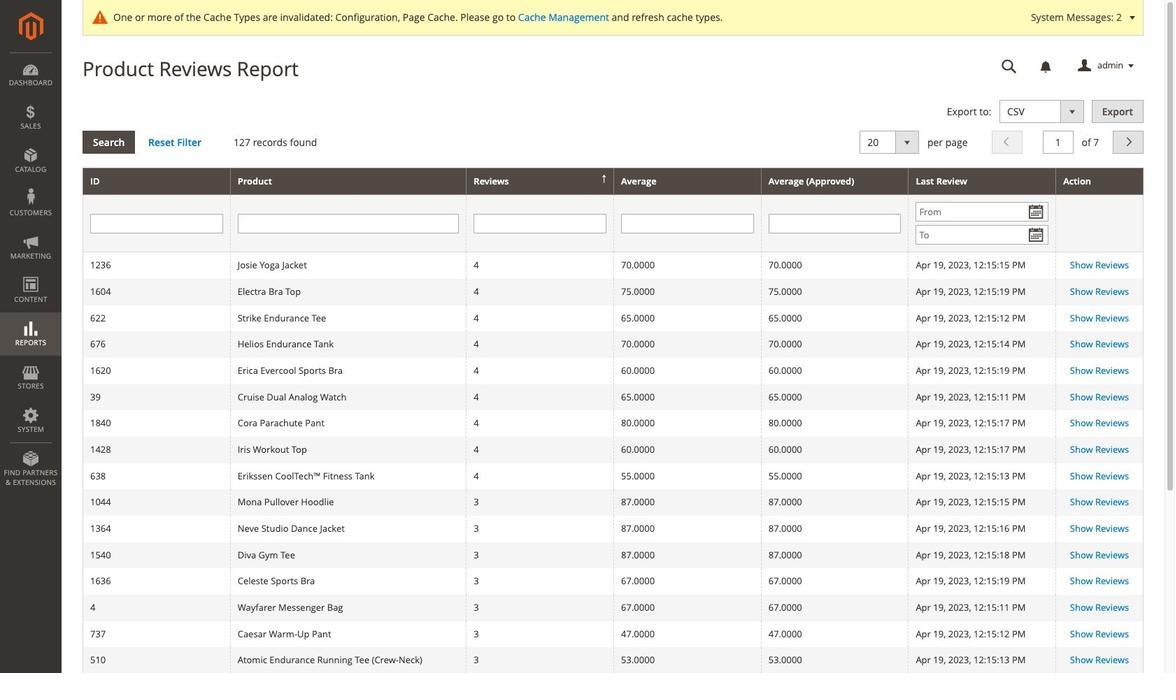 Task type: locate. For each thing, give the bounding box(es) containing it.
None text field
[[1043, 131, 1074, 154], [238, 214, 459, 234], [621, 214, 754, 234], [1043, 131, 1074, 154], [238, 214, 459, 234], [621, 214, 754, 234]]

None text field
[[992, 54, 1027, 78], [90, 214, 223, 234], [474, 214, 607, 234], [769, 214, 901, 234], [992, 54, 1027, 78], [90, 214, 223, 234], [474, 214, 607, 234], [769, 214, 901, 234]]

From text field
[[916, 202, 1049, 222]]

menu bar
[[0, 52, 62, 495]]



Task type: describe. For each thing, give the bounding box(es) containing it.
magento admin panel image
[[19, 12, 43, 41]]

To text field
[[916, 225, 1049, 245]]



